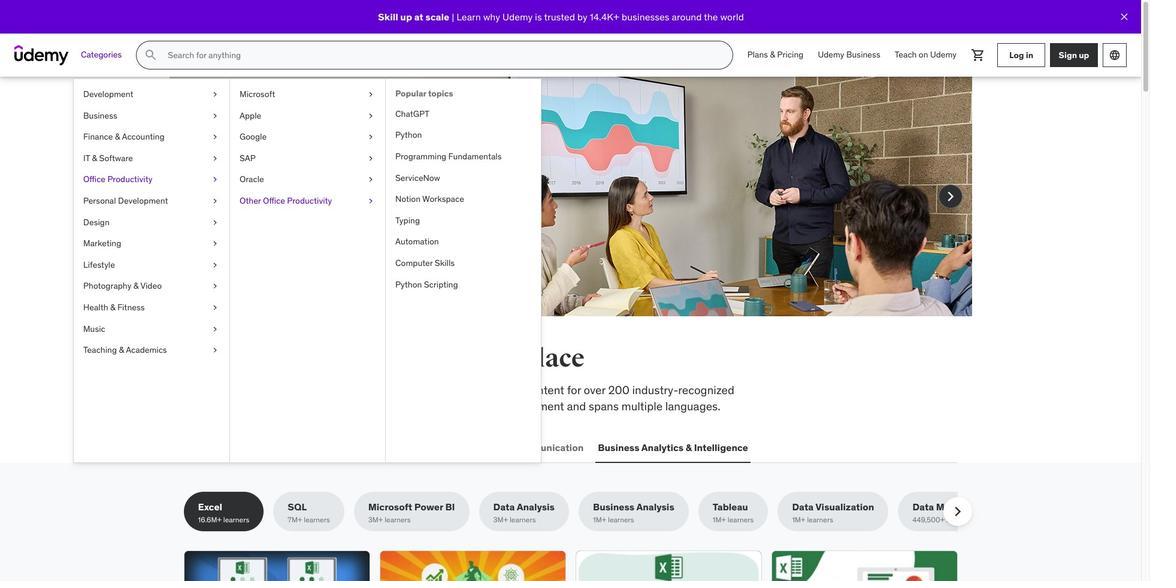 Task type: describe. For each thing, give the bounding box(es) containing it.
excel
[[198, 501, 222, 513]]

topics
[[428, 88, 453, 99]]

learners inside sql 7m+ learners
[[304, 516, 330, 525]]

computer skills
[[396, 258, 455, 268]]

skills inside covering critical workplace skills to technical topics, including prep content for over 200 industry-recognized certifications, our catalog supports well-rounded professional development and spans multiple languages.
[[324, 383, 349, 397]]

microsoft power bi 3m+ learners
[[368, 501, 455, 525]]

microsoft for microsoft power bi 3m+ learners
[[368, 501, 413, 513]]

microsoft link
[[230, 84, 385, 105]]

anything
[[227, 153, 312, 178]]

xsmall image for other office productivity
[[366, 195, 376, 207]]

xsmall image for design
[[210, 217, 220, 228]]

need
[[384, 343, 442, 374]]

14.4k+
[[590, 11, 620, 23]]

Search for anything text field
[[166, 45, 718, 65]]

fitness
[[117, 302, 145, 313]]

carousel element
[[169, 77, 972, 345]]

xsmall image for health & fitness
[[210, 302, 220, 314]]

automation
[[396, 236, 439, 247]]

covering
[[184, 383, 229, 397]]

apple link
[[230, 105, 385, 127]]

with
[[227, 199, 248, 213]]

1 horizontal spatial the
[[704, 11, 718, 23]]

languages.
[[666, 399, 721, 413]]

|
[[452, 11, 454, 23]]

critical
[[232, 383, 266, 397]]

topics,
[[414, 383, 447, 397]]

automation link
[[386, 232, 541, 253]]

by
[[578, 11, 588, 23]]

xsmall image for business
[[210, 110, 220, 122]]

close image
[[1119, 11, 1131, 23]]

data for data analysis
[[494, 501, 515, 513]]

marketing link
[[74, 233, 230, 255]]

1m+ for data visualization
[[793, 516, 806, 525]]

business analytics & intelligence button
[[596, 433, 751, 462]]

web development button
[[184, 433, 272, 462]]

academics
[[126, 345, 167, 355]]

udemy inside 'teach on udemy' link
[[931, 49, 957, 60]]

well-
[[363, 399, 388, 413]]

other office productivity element
[[385, 79, 541, 463]]

finance
[[83, 131, 113, 142]]

health & fitness link
[[74, 297, 230, 319]]

place
[[522, 343, 585, 374]]

microsoft for microsoft
[[240, 89, 275, 99]]

teaching & academics
[[83, 345, 167, 355]]

personal
[[83, 195, 116, 206]]

up for skill
[[401, 11, 412, 23]]

popular
[[396, 88, 426, 99]]

other office productivity link
[[230, 191, 385, 212]]

skills
[[435, 258, 455, 268]]

photography
[[83, 281, 131, 291]]

scripting
[[424, 279, 458, 290]]

chatgpt
[[396, 108, 430, 119]]

xsmall image for office productivity
[[210, 174, 220, 186]]

udemy image
[[14, 45, 69, 65]]

business for business
[[83, 110, 117, 121]]

analysis for business analysis
[[637, 501, 675, 513]]

xsmall image for photography & video
[[210, 281, 220, 292]]

programming
[[396, 151, 447, 162]]

leading
[[272, 183, 309, 197]]

1 vertical spatial productivity
[[287, 195, 332, 206]]

teach on udemy link
[[888, 41, 964, 70]]

web
[[186, 441, 207, 453]]

& for fitness
[[110, 302, 115, 313]]

0 vertical spatial skills
[[266, 343, 331, 374]]

xsmall image for finance & accounting
[[210, 131, 220, 143]]

other office productivity
[[240, 195, 332, 206]]

xsmall image for teaching & academics
[[210, 345, 220, 356]]

python for python
[[396, 130, 422, 140]]

categories button
[[74, 41, 129, 70]]

computer
[[396, 258, 433, 268]]

content
[[525, 383, 565, 397]]

productivity inside 'link'
[[108, 174, 152, 185]]

sign
[[1059, 49, 1078, 60]]

organizations
[[312, 183, 381, 197]]

choose a language image
[[1109, 49, 1121, 61]]

1m+ for business analysis
[[593, 516, 607, 525]]

udemy business link
[[811, 41, 888, 70]]

modeling
[[937, 501, 979, 513]]

plans & pricing
[[748, 49, 804, 60]]

learners inside data analysis 3m+ learners
[[510, 516, 536, 525]]

udemy left is
[[503, 11, 533, 23]]

build
[[227, 129, 279, 154]]

notion workspace
[[396, 194, 464, 204]]

why for anything
[[249, 183, 269, 197]]

teach
[[895, 49, 917, 60]]

data for data visualization
[[793, 501, 814, 513]]

popular topics
[[396, 88, 453, 99]]

web development
[[186, 441, 270, 453]]

leadership button
[[369, 433, 425, 462]]

business for business analysis 1m+ learners
[[593, 501, 635, 513]]

sql 7m+ learners
[[288, 501, 330, 525]]

0 vertical spatial in
[[1026, 49, 1034, 60]]

workspace
[[423, 194, 464, 204]]

xsmall image for music
[[210, 323, 220, 335]]

it & software link
[[74, 148, 230, 169]]

finance & accounting
[[83, 131, 165, 142]]

xsmall image for it & software
[[210, 153, 220, 164]]

development for personal
[[118, 195, 168, 206]]

finance & accounting link
[[74, 127, 230, 148]]

data visualization 1m+ learners
[[793, 501, 875, 525]]

all the skills you need in one place
[[184, 343, 585, 374]]

prep
[[499, 383, 523, 397]]

7m+
[[288, 516, 302, 525]]

fundamentals
[[449, 151, 502, 162]]

& for pricing
[[770, 49, 776, 60]]

0 vertical spatial development
[[83, 89, 133, 99]]

skill up at scale | learn why udemy is trusted by 14.4k+ businesses around the world
[[378, 11, 744, 23]]

xsmall image for oracle
[[366, 174, 376, 186]]

to inside the build ready-for- anything teams see why leading organizations choose to learn with udemy business.
[[423, 183, 433, 197]]

programming fundamentals
[[396, 151, 502, 162]]

recognized
[[679, 383, 735, 397]]

shopping cart with 0 items image
[[971, 48, 986, 62]]

to inside covering critical workplace skills to technical topics, including prep content for over 200 industry-recognized certifications, our catalog supports well-rounded professional development and spans multiple languages.
[[352, 383, 362, 397]]

python scripting link
[[386, 274, 541, 296]]

communication button
[[509, 433, 586, 462]]

business analysis 1m+ learners
[[593, 501, 675, 525]]

categories
[[81, 49, 122, 60]]

video
[[140, 281, 162, 291]]

photography & video
[[83, 281, 162, 291]]

learners inside microsoft power bi 3m+ learners
[[385, 516, 411, 525]]



Task type: vqa. For each thing, say whether or not it's contained in the screenshot.


Task type: locate. For each thing, give the bounding box(es) containing it.
python inside python scripting link
[[396, 279, 422, 290]]

business
[[847, 49, 881, 60], [83, 110, 117, 121], [598, 441, 640, 453], [593, 501, 635, 513]]

business inside business analysis 1m+ learners
[[593, 501, 635, 513]]

1 vertical spatial microsoft
[[368, 501, 413, 513]]

0 horizontal spatial 3m+
[[368, 516, 383, 525]]

oracle
[[240, 174, 264, 185]]

skills up workplace at the bottom left of the page
[[266, 343, 331, 374]]

xsmall image inside other office productivity link
[[366, 195, 376, 207]]

analysis for data analysis
[[517, 501, 555, 513]]

1 vertical spatial development
[[118, 195, 168, 206]]

development link
[[74, 84, 230, 105]]

0 vertical spatial next image
[[941, 187, 960, 206]]

to left the "learn"
[[423, 183, 433, 197]]

up for sign
[[1079, 49, 1090, 60]]

data right bi
[[494, 501, 515, 513]]

0 horizontal spatial up
[[401, 11, 412, 23]]

1 xsmall image from the top
[[210, 131, 220, 143]]

1 data from the left
[[494, 501, 515, 513]]

0 horizontal spatial office
[[83, 174, 105, 185]]

xsmall image inside google link
[[366, 131, 376, 143]]

0 vertical spatial microsoft
[[240, 89, 275, 99]]

including
[[450, 383, 497, 397]]

on
[[919, 49, 929, 60]]

xsmall image inside lifestyle link
[[210, 259, 220, 271]]

sap link
[[230, 148, 385, 169]]

xsmall image up covering
[[210, 345, 220, 356]]

music link
[[74, 319, 230, 340]]

4 xsmall image from the top
[[210, 345, 220, 356]]

1 python from the top
[[396, 130, 422, 140]]

xsmall image
[[210, 131, 220, 143], [210, 174, 220, 186], [210, 195, 220, 207], [210, 345, 220, 356]]

0 vertical spatial office
[[83, 174, 105, 185]]

xsmall image for google
[[366, 131, 376, 143]]

productivity up personal development
[[108, 174, 152, 185]]

sign up
[[1059, 49, 1090, 60]]

supports
[[315, 399, 360, 413]]

choose
[[383, 183, 420, 197]]

development right web at bottom left
[[209, 441, 270, 453]]

health & fitness
[[83, 302, 145, 313]]

xsmall image inside finance & accounting link
[[210, 131, 220, 143]]

& right finance
[[115, 131, 120, 142]]

business link
[[74, 105, 230, 127]]

1 horizontal spatial analysis
[[637, 501, 675, 513]]

1 vertical spatial to
[[352, 383, 362, 397]]

2 vertical spatial development
[[209, 441, 270, 453]]

why inside the build ready-for- anything teams see why leading organizations choose to learn with udemy business.
[[249, 183, 269, 197]]

why for scale
[[483, 11, 500, 23]]

udemy inside udemy business link
[[818, 49, 845, 60]]

udemy right pricing
[[818, 49, 845, 60]]

xsmall image inside marketing "link"
[[210, 238, 220, 250]]

software
[[99, 153, 133, 163]]

1 horizontal spatial 1m+
[[713, 516, 726, 525]]

around
[[672, 11, 702, 23]]

1 horizontal spatial up
[[1079, 49, 1090, 60]]

learners inside 'tableau 1m+ learners'
[[728, 516, 754, 525]]

xsmall image inside apple link
[[366, 110, 376, 122]]

office inside other office productivity link
[[263, 195, 285, 206]]

google link
[[230, 127, 385, 148]]

4 learners from the left
[[510, 516, 536, 525]]

log in link
[[998, 43, 1046, 67]]

1m+ inside 'tableau 1m+ learners'
[[713, 516, 726, 525]]

1 vertical spatial skills
[[324, 383, 349, 397]]

multiple
[[622, 399, 663, 413]]

businesses
[[622, 11, 670, 23]]

visualization
[[816, 501, 875, 513]]

xsmall image for development
[[210, 89, 220, 100]]

1 vertical spatial python
[[396, 279, 422, 290]]

submit search image
[[144, 48, 158, 62]]

next image inside topic filters element
[[948, 502, 968, 521]]

xsmall image inside development link
[[210, 89, 220, 100]]

in up the including
[[446, 343, 470, 374]]

xsmall image inside sap link
[[366, 153, 376, 164]]

the left world
[[704, 11, 718, 23]]

1 horizontal spatial office
[[263, 195, 285, 206]]

0 horizontal spatial data
[[494, 501, 515, 513]]

0 vertical spatial up
[[401, 11, 412, 23]]

learners
[[223, 516, 249, 525], [304, 516, 330, 525], [385, 516, 411, 525], [510, 516, 536, 525], [608, 516, 634, 525], [728, 516, 754, 525], [808, 516, 834, 525], [947, 516, 973, 525]]

xsmall image for sap
[[366, 153, 376, 164]]

0 horizontal spatial microsoft
[[240, 89, 275, 99]]

all
[[184, 343, 219, 374]]

0 vertical spatial to
[[423, 183, 433, 197]]

2 horizontal spatial 1m+
[[793, 516, 806, 525]]

2 horizontal spatial data
[[913, 501, 934, 513]]

3 learners from the left
[[385, 516, 411, 525]]

python for python scripting
[[396, 279, 422, 290]]

1m+ inside data visualization 1m+ learners
[[793, 516, 806, 525]]

udemy inside the build ready-for- anything teams see why leading organizations choose to learn with udemy business.
[[251, 199, 287, 213]]

python down the computer
[[396, 279, 422, 290]]

3 xsmall image from the top
[[210, 195, 220, 207]]

& for video
[[133, 281, 139, 291]]

one
[[474, 343, 517, 374]]

productivity down oracle link
[[287, 195, 332, 206]]

to
[[423, 183, 433, 197], [352, 383, 362, 397]]

office productivity link
[[74, 169, 230, 191]]

xsmall image inside design link
[[210, 217, 220, 228]]

development down office productivity 'link'
[[118, 195, 168, 206]]

python
[[396, 130, 422, 140], [396, 279, 422, 290]]

1 vertical spatial next image
[[948, 502, 968, 521]]

udemy down the leading
[[251, 199, 287, 213]]

office inside office productivity 'link'
[[83, 174, 105, 185]]

data left visualization
[[793, 501, 814, 513]]

6 learners from the left
[[728, 516, 754, 525]]

our
[[256, 399, 272, 413]]

personal development link
[[74, 191, 230, 212]]

you
[[336, 343, 379, 374]]

xsmall image for apple
[[366, 110, 376, 122]]

data for data modeling
[[913, 501, 934, 513]]

python inside the python link
[[396, 130, 422, 140]]

0 vertical spatial the
[[704, 11, 718, 23]]

analysis inside business analysis 1m+ learners
[[637, 501, 675, 513]]

python link
[[386, 125, 541, 146]]

business analytics & intelligence
[[598, 441, 749, 453]]

xsmall image inside personal development link
[[210, 195, 220, 207]]

build ready-for- anything teams see why leading organizations choose to learn with udemy business.
[[227, 129, 461, 213]]

office
[[83, 174, 105, 185], [263, 195, 285, 206]]

log
[[1010, 49, 1025, 60]]

for-
[[344, 129, 379, 154]]

music
[[83, 323, 105, 334]]

up left at
[[401, 11, 412, 23]]

0 horizontal spatial analysis
[[517, 501, 555, 513]]

& inside button
[[686, 441, 692, 453]]

other
[[240, 195, 261, 206]]

xsmall image for microsoft
[[366, 89, 376, 100]]

topic filters element
[[184, 492, 994, 532]]

skills up supports
[[324, 383, 349, 397]]

& left video on the left of page
[[133, 281, 139, 291]]

microsoft left the power
[[368, 501, 413, 513]]

world
[[721, 11, 744, 23]]

up right sign
[[1079, 49, 1090, 60]]

office productivity
[[83, 174, 152, 185]]

7 learners from the left
[[808, 516, 834, 525]]

google
[[240, 131, 267, 142]]

xsmall image inside office productivity 'link'
[[210, 174, 220, 186]]

sap
[[240, 153, 256, 163]]

microsoft inside microsoft power bi 3m+ learners
[[368, 501, 413, 513]]

0 horizontal spatial productivity
[[108, 174, 152, 185]]

449,500+
[[913, 516, 945, 525]]

2 data from the left
[[793, 501, 814, 513]]

1m+
[[593, 516, 607, 525], [713, 516, 726, 525], [793, 516, 806, 525]]

xsmall image for lifestyle
[[210, 259, 220, 271]]

5 learners from the left
[[608, 516, 634, 525]]

python down chatgpt
[[396, 130, 422, 140]]

data inside data modeling 449,500+ learners
[[913, 501, 934, 513]]

200
[[609, 383, 630, 397]]

udemy right on
[[931, 49, 957, 60]]

data inside data visualization 1m+ learners
[[793, 501, 814, 513]]

1 horizontal spatial 3m+
[[494, 516, 508, 525]]

xsmall image inside music link
[[210, 323, 220, 335]]

1 analysis from the left
[[517, 501, 555, 513]]

personal development
[[83, 195, 168, 206]]

2 xsmall image from the top
[[210, 174, 220, 186]]

development inside button
[[209, 441, 270, 453]]

productivity
[[108, 174, 152, 185], [287, 195, 332, 206]]

intelligence
[[694, 441, 749, 453]]

in right the log
[[1026, 49, 1034, 60]]

2 python from the top
[[396, 279, 422, 290]]

0 horizontal spatial to
[[352, 383, 362, 397]]

microsoft up apple
[[240, 89, 275, 99]]

0 vertical spatial python
[[396, 130, 422, 140]]

pricing
[[778, 49, 804, 60]]

1 horizontal spatial data
[[793, 501, 814, 513]]

catalog
[[275, 399, 312, 413]]

learn
[[436, 183, 461, 197]]

& for accounting
[[115, 131, 120, 142]]

0 horizontal spatial in
[[446, 343, 470, 374]]

xsmall image inside photography & video link
[[210, 281, 220, 292]]

xsmall image inside it & software link
[[210, 153, 220, 164]]

2 1m+ from the left
[[713, 516, 726, 525]]

excel 16.6m+ learners
[[198, 501, 249, 525]]

analysis inside data analysis 3m+ learners
[[517, 501, 555, 513]]

& for software
[[92, 153, 97, 163]]

udemy business
[[818, 49, 881, 60]]

xsmall image
[[210, 89, 220, 100], [366, 89, 376, 100], [210, 110, 220, 122], [366, 110, 376, 122], [366, 131, 376, 143], [210, 153, 220, 164], [366, 153, 376, 164], [366, 174, 376, 186], [366, 195, 376, 207], [210, 217, 220, 228], [210, 238, 220, 250], [210, 259, 220, 271], [210, 281, 220, 292], [210, 302, 220, 314], [210, 323, 220, 335]]

0 vertical spatial productivity
[[108, 174, 152, 185]]

technical
[[365, 383, 411, 397]]

why
[[483, 11, 500, 23], [249, 183, 269, 197]]

business.
[[290, 199, 339, 213]]

business inside button
[[598, 441, 640, 453]]

3m+ inside microsoft power bi 3m+ learners
[[368, 516, 383, 525]]

plans
[[748, 49, 768, 60]]

it & software
[[83, 153, 133, 163]]

1 learners from the left
[[223, 516, 249, 525]]

0 vertical spatial why
[[483, 11, 500, 23]]

1 1m+ from the left
[[593, 516, 607, 525]]

notion workspace link
[[386, 189, 541, 210]]

learners inside business analysis 1m+ learners
[[608, 516, 634, 525]]

marketing
[[83, 238, 121, 249]]

1 vertical spatial why
[[249, 183, 269, 197]]

office right the other
[[263, 195, 285, 206]]

health
[[83, 302, 108, 313]]

learners inside data visualization 1m+ learners
[[808, 516, 834, 525]]

data analysis 3m+ learners
[[494, 501, 555, 525]]

learners inside data modeling 449,500+ learners
[[947, 516, 973, 525]]

& for academics
[[119, 345, 124, 355]]

& right it
[[92, 153, 97, 163]]

xsmall image inside health & fitness link
[[210, 302, 220, 314]]

development for web
[[209, 441, 270, 453]]

teach on udemy
[[895, 49, 957, 60]]

3m+ inside data analysis 3m+ learners
[[494, 516, 508, 525]]

next image for topic filters element
[[948, 502, 968, 521]]

2 analysis from the left
[[637, 501, 675, 513]]

xsmall image left see at the top of page
[[210, 174, 220, 186]]

oracle link
[[230, 169, 385, 191]]

3 data from the left
[[913, 501, 934, 513]]

development
[[498, 399, 564, 413]]

up
[[401, 11, 412, 23], [1079, 49, 1090, 60]]

1 horizontal spatial in
[[1026, 49, 1034, 60]]

2 3m+ from the left
[[494, 516, 508, 525]]

8 learners from the left
[[947, 516, 973, 525]]

1 vertical spatial up
[[1079, 49, 1090, 60]]

bi
[[446, 501, 455, 513]]

to up supports
[[352, 383, 362, 397]]

0 horizontal spatial the
[[224, 343, 262, 374]]

learners inside excel 16.6m+ learners
[[223, 516, 249, 525]]

xsmall image for marketing
[[210, 238, 220, 250]]

lifestyle
[[83, 259, 115, 270]]

and
[[567, 399, 586, 413]]

data modeling 449,500+ learners
[[913, 501, 979, 525]]

& right analytics
[[686, 441, 692, 453]]

why right see at the top of page
[[249, 183, 269, 197]]

xsmall image inside oracle link
[[366, 174, 376, 186]]

1 horizontal spatial productivity
[[287, 195, 332, 206]]

& right health
[[110, 302, 115, 313]]

chatgpt link
[[386, 104, 541, 125]]

trusted
[[544, 11, 575, 23]]

1 horizontal spatial why
[[483, 11, 500, 23]]

xsmall image left with
[[210, 195, 220, 207]]

next image inside carousel "element"
[[941, 187, 960, 206]]

teams
[[316, 153, 374, 178]]

why right learn
[[483, 11, 500, 23]]

xsmall image inside the teaching & academics link
[[210, 345, 220, 356]]

at
[[414, 11, 424, 23]]

next image for carousel "element"
[[941, 187, 960, 206]]

servicenow
[[396, 172, 440, 183]]

xsmall image inside microsoft link
[[366, 89, 376, 100]]

certifications,
[[184, 399, 253, 413]]

1 horizontal spatial to
[[423, 183, 433, 197]]

business for business analytics & intelligence
[[598, 441, 640, 453]]

xsmall image inside business link
[[210, 110, 220, 122]]

xsmall image for personal development
[[210, 195, 220, 207]]

1m+ inside business analysis 1m+ learners
[[593, 516, 607, 525]]

development down categories dropdown button
[[83, 89, 133, 99]]

programming fundamentals link
[[386, 146, 541, 168]]

0 horizontal spatial why
[[249, 183, 269, 197]]

1 horizontal spatial microsoft
[[368, 501, 413, 513]]

0 horizontal spatial 1m+
[[593, 516, 607, 525]]

industry-
[[633, 383, 679, 397]]

data inside data analysis 3m+ learners
[[494, 501, 515, 513]]

1 vertical spatial in
[[446, 343, 470, 374]]

2 learners from the left
[[304, 516, 330, 525]]

& right plans
[[770, 49, 776, 60]]

1 vertical spatial office
[[263, 195, 285, 206]]

office up personal
[[83, 174, 105, 185]]

1 3m+ from the left
[[368, 516, 383, 525]]

sql
[[288, 501, 307, 513]]

next image
[[941, 187, 960, 206], [948, 502, 968, 521]]

& right the teaching
[[119, 345, 124, 355]]

xsmall image left google
[[210, 131, 220, 143]]

log in
[[1010, 49, 1034, 60]]

data up 449,500+
[[913, 501, 934, 513]]

the up critical
[[224, 343, 262, 374]]

1 vertical spatial the
[[224, 343, 262, 374]]

3 1m+ from the left
[[793, 516, 806, 525]]



